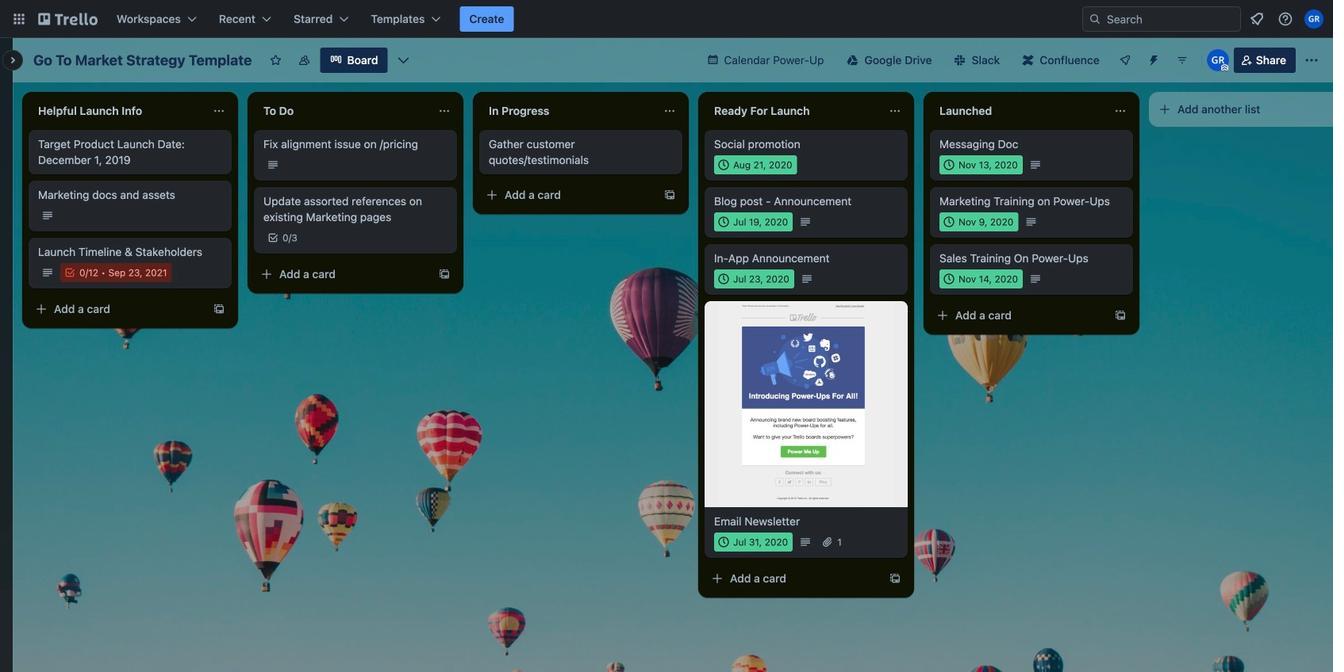 Task type: vqa. For each thing, say whether or not it's contained in the screenshot.
middle 21,
no



Task type: locate. For each thing, give the bounding box(es) containing it.
create from template… image
[[663, 189, 676, 202], [889, 573, 902, 586]]

2 horizontal spatial create from template… image
[[1114, 310, 1127, 322]]

None checkbox
[[714, 156, 797, 175], [940, 156, 1023, 175], [714, 213, 793, 232], [714, 533, 793, 552], [714, 156, 797, 175], [940, 156, 1023, 175], [714, 213, 793, 232], [714, 533, 793, 552]]

None text field
[[254, 98, 432, 124], [930, 98, 1108, 124], [254, 98, 432, 124], [930, 98, 1108, 124]]

greg robinson (gregrobinson96) image
[[1305, 10, 1324, 29], [1207, 49, 1229, 71]]

0 vertical spatial greg robinson (gregrobinson96) image
[[1305, 10, 1324, 29]]

open information menu image
[[1278, 11, 1294, 27]]

show menu image
[[1304, 52, 1320, 68]]

slack icon image
[[954, 55, 965, 66]]

google drive icon image
[[847, 55, 858, 66]]

0 vertical spatial create from template… image
[[663, 189, 676, 202]]

create from template… image
[[438, 268, 451, 281], [213, 303, 225, 316], [1114, 310, 1127, 322]]

Search field
[[1082, 6, 1241, 32]]

search image
[[1089, 13, 1102, 25]]

greg robinson (gregrobinson96) image right open information menu icon
[[1305, 10, 1324, 29]]

1 vertical spatial create from template… image
[[889, 573, 902, 586]]

1 horizontal spatial greg robinson (gregrobinson96) image
[[1305, 10, 1324, 29]]

automation image
[[1141, 48, 1163, 70]]

1 horizontal spatial create from template… image
[[889, 573, 902, 586]]

None text field
[[29, 98, 206, 124], [479, 98, 657, 124], [705, 98, 883, 124], [29, 98, 206, 124], [479, 98, 657, 124], [705, 98, 883, 124]]

customize views image
[[396, 52, 412, 68]]

greg robinson (gregrobinson96) image inside primary element
[[1305, 10, 1324, 29]]

greg robinson (gregrobinson96) image right the automation image
[[1207, 49, 1229, 71]]

None checkbox
[[940, 213, 1018, 232], [714, 270, 794, 289], [940, 270, 1023, 289], [940, 213, 1018, 232], [714, 270, 794, 289], [940, 270, 1023, 289]]

Board name text field
[[25, 48, 260, 73]]

1 vertical spatial greg robinson (gregrobinson96) image
[[1207, 49, 1229, 71]]

0 horizontal spatial greg robinson (gregrobinson96) image
[[1207, 49, 1229, 71]]

0 horizontal spatial create from template… image
[[663, 189, 676, 202]]

0 notifications image
[[1248, 10, 1267, 29]]

0 horizontal spatial create from template… image
[[213, 303, 225, 316]]

this member is an admin of this board. image
[[1221, 64, 1228, 71]]

workspace visible image
[[298, 54, 311, 67]]

back to home image
[[38, 6, 98, 32]]



Task type: describe. For each thing, give the bounding box(es) containing it.
star or unstar board image
[[269, 54, 282, 67]]

1 horizontal spatial create from template… image
[[438, 268, 451, 281]]

primary element
[[0, 0, 1333, 38]]

power ups image
[[1119, 54, 1132, 67]]

confluence icon image
[[1022, 55, 1034, 66]]



